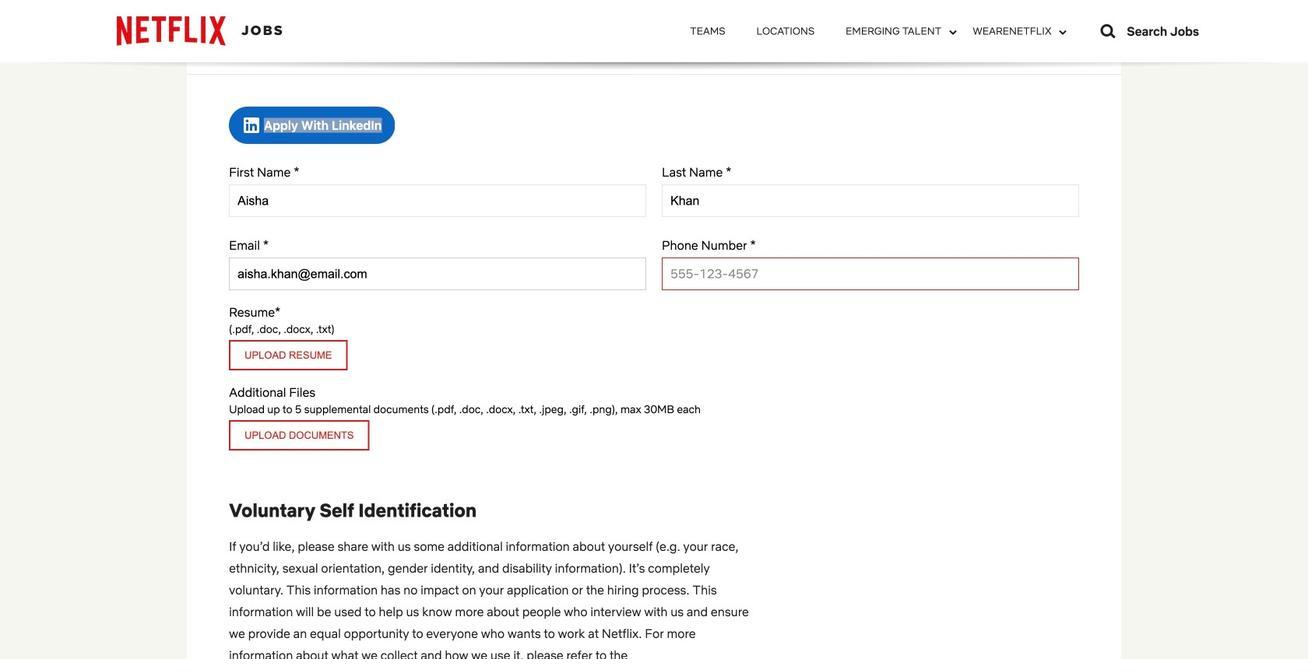 Task type: locate. For each thing, give the bounding box(es) containing it.
Sabrina text field
[[229, 185, 646, 217]]

sabrina.spellman@netflix.com email field
[[229, 258, 646, 291]]

Spellman text field
[[662, 185, 1079, 217]]



